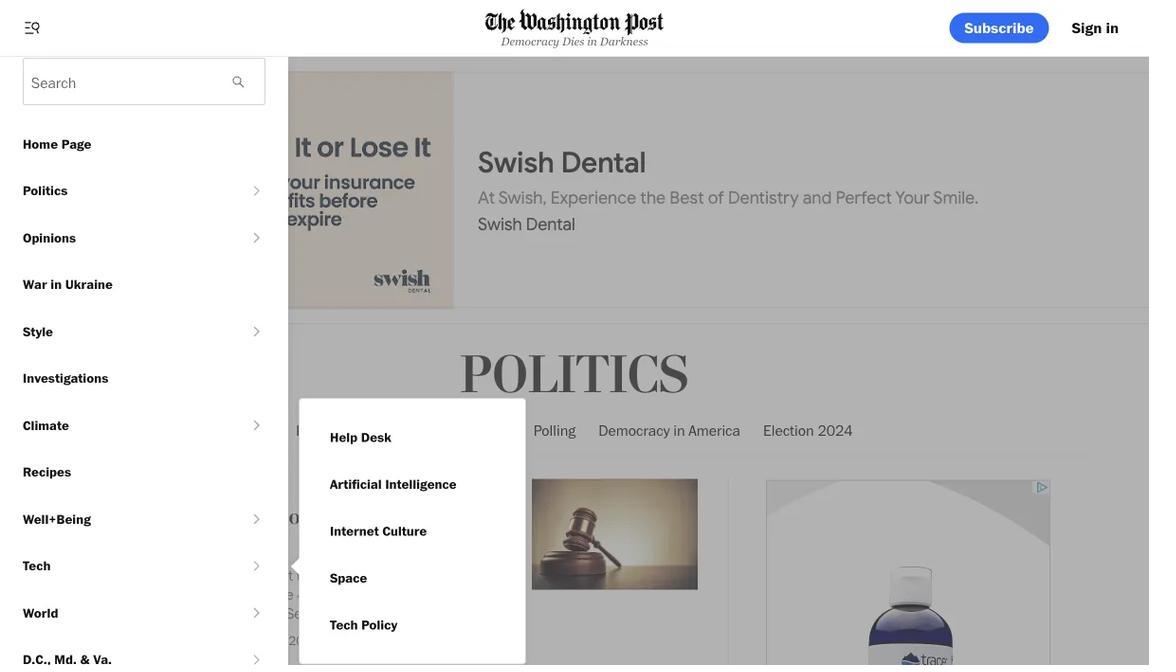 Task type: vqa. For each thing, say whether or not it's contained in the screenshot.
Mind link
no



Task type: locate. For each thing, give the bounding box(es) containing it.
biden for biden nominates labor lawyer nicole berner to 4th circuit
[[92, 504, 148, 531]]

nicole up u.s.
[[92, 567, 132, 585]]

help
[[330, 430, 358, 446]]

democracy in america link
[[599, 406, 741, 456]]

for
[[423, 567, 441, 585], [252, 586, 270, 604]]

circuit inside biden nominates labor lawyer nicole berner to 4th circuit
[[153, 529, 218, 556]]

1 horizontal spatial tech
[[330, 618, 358, 634]]

democracy right polling
[[599, 421, 670, 440]]

0 vertical spatial berner
[[449, 504, 517, 531]]

has
[[326, 567, 349, 585]]

1 horizontal spatial circuit
[[323, 586, 363, 604]]

none search field inside sections navigation element
[[23, 58, 266, 105]]

tech left policy
[[330, 618, 358, 634]]

tech up 'world'
[[23, 558, 51, 574]]

0 horizontal spatial democracy
[[501, 35, 560, 48]]

0 vertical spatial democracy
[[501, 35, 560, 48]]

None search field
[[24, 59, 219, 104]]

tech policy
[[330, 618, 398, 634]]

1 horizontal spatial for
[[423, 567, 441, 585]]

0 vertical spatial advertisement region
[[0, 72, 1150, 309]]

in right war
[[51, 277, 62, 293]]

1 horizontal spatial biden
[[296, 421, 333, 440]]

appeals
[[198, 586, 249, 604]]

the up the 'between'
[[92, 586, 113, 604]]

ukraine
[[65, 277, 113, 293]]

intelligence
[[386, 477, 457, 493]]

0 vertical spatial tech
[[23, 558, 51, 574]]

tech for tech policy
[[330, 618, 358, 634]]

1 horizontal spatial berner
[[449, 504, 517, 531]]

democracy in america
[[599, 421, 741, 440]]

biden nominates labor lawyer nicole berner to 4th circuit link
[[92, 504, 517, 559]]

that
[[297, 567, 322, 585]]

war in ukraine link
[[0, 261, 288, 308]]

democracy dies in darkness
[[501, 35, 649, 48]]

1 vertical spatial biden
[[92, 504, 148, 531]]

in inside 'link'
[[51, 277, 62, 293]]

1 vertical spatial nicole
[[92, 567, 132, 585]]

1 vertical spatial circuit
[[323, 586, 363, 604]]

democracy for democracy dies in darkness
[[501, 35, 560, 48]]

circuit up would at the left of the page
[[153, 529, 218, 556]]

2024
[[818, 421, 854, 440]]

0 horizontal spatial 4th
[[116, 529, 148, 556]]

0 horizontal spatial circuit
[[153, 529, 218, 556]]

been
[[353, 567, 384, 585]]

for down a
[[252, 586, 270, 604]]

page
[[61, 136, 92, 152]]

1 horizontal spatial 4th
[[297, 586, 319, 604]]

space
[[330, 571, 367, 587]]

biden
[[296, 421, 333, 440], [92, 504, 148, 531]]

in for sign in
[[1107, 18, 1119, 37]]

1 horizontal spatial nicole
[[384, 504, 444, 531]]

advertisement region
[[0, 72, 1150, 309], [767, 481, 1051, 666]]

labor
[[259, 504, 310, 531]]

None search field
[[23, 58, 266, 105]]

tech inside sections navigation element
[[23, 558, 51, 574]]

u.s.
[[116, 586, 141, 604]]

disagreement
[[402, 586, 490, 604]]

0 vertical spatial 4th
[[116, 529, 148, 556]]

lawyer
[[315, 504, 379, 531]]

recipes link
[[0, 449, 288, 496]]

senate.
[[286, 605, 335, 623]]

democracy left dies
[[501, 35, 560, 48]]

the down seat
[[273, 586, 294, 604]]

the
[[92, 586, 113, 604], [273, 586, 294, 604], [150, 605, 171, 623]]

0 vertical spatial for
[[423, 567, 441, 585]]

democracy inside primary "element"
[[501, 35, 560, 48]]

4th down that
[[297, 586, 319, 604]]

tech
[[23, 558, 51, 574], [330, 618, 358, 634]]

2023
[[289, 633, 320, 649]]

democracy dies in darkness link
[[486, 9, 664, 48]]

administration
[[337, 421, 429, 440]]

in right the sign
[[1107, 18, 1119, 37]]

war
[[23, 277, 47, 293]]

biden nominates labor lawyer nicole berner to 4th circuit
[[92, 504, 517, 556]]

style
[[23, 324, 53, 340]]

would
[[182, 567, 219, 585]]

home page link
[[0, 120, 288, 167]]

sign
[[1073, 18, 1103, 37]]

election 2024
[[764, 421, 854, 440]]

tagline, democracy dies in darkness element
[[486, 35, 664, 48]]

1 vertical spatial berner
[[135, 567, 178, 585]]

1 vertical spatial advertisement region
[[767, 481, 1051, 666]]

tech policy link
[[315, 602, 413, 649]]

circuit down has
[[323, 586, 363, 604]]

1 vertical spatial tech
[[330, 618, 358, 634]]

1 horizontal spatial the
[[150, 605, 171, 623]]

4th inside nicole berner would take a seat that has been open for months on the u.s. court of appeals for the 4th circuit amid disagreement between the white house and senate.
[[297, 586, 319, 604]]

4th inside biden nominates labor lawyer nicole berner to 4th circuit
[[116, 529, 148, 556]]

opinions link
[[0, 214, 248, 261]]

policy
[[362, 618, 398, 634]]

berner up months
[[449, 504, 517, 531]]

in left america
[[674, 421, 686, 440]]

circuit
[[153, 529, 218, 556], [323, 586, 363, 604]]

help desk link
[[315, 415, 407, 462]]

november 15, 2023
[[208, 633, 320, 649]]

0 vertical spatial circuit
[[153, 529, 218, 556]]

biden inside biden nominates labor lawyer nicole berner to 4th circuit
[[92, 504, 148, 531]]

artificial intelligence link
[[315, 462, 472, 508]]

in right dies
[[587, 35, 598, 48]]

0 horizontal spatial for
[[252, 586, 270, 604]]

well+being link
[[0, 496, 248, 543]]

biden administration
[[296, 421, 429, 440]]

1 vertical spatial democracy
[[599, 421, 670, 440]]

1 horizontal spatial democracy
[[599, 421, 670, 440]]

on
[[496, 567, 512, 585]]

dialog
[[288, 398, 527, 666]]

0 vertical spatial nicole
[[384, 504, 444, 531]]

0 vertical spatial biden
[[296, 421, 333, 440]]

0 horizontal spatial biden
[[92, 504, 148, 531]]

politics
[[461, 344, 689, 408]]

berner up court
[[135, 567, 178, 585]]

biden administration link
[[296, 406, 429, 456]]

well+being
[[23, 511, 91, 527]]

recipes
[[23, 464, 71, 481]]

0 horizontal spatial nicole
[[92, 567, 132, 585]]

nicole down intelligence on the left
[[384, 504, 444, 531]]

of
[[183, 586, 195, 604]]

berner
[[449, 504, 517, 531], [135, 567, 178, 585]]

in for war in ukraine
[[51, 277, 62, 293]]

amid
[[367, 586, 399, 604]]

climate
[[23, 417, 69, 434]]

in
[[1107, 18, 1119, 37], [587, 35, 598, 48], [51, 277, 62, 293], [674, 421, 686, 440]]

home page
[[23, 136, 92, 152]]

in for democracy in america
[[674, 421, 686, 440]]

polling link
[[534, 406, 576, 456]]

internet
[[330, 524, 379, 540]]

1 vertical spatial 4th
[[297, 586, 319, 604]]

biden for biden administration
[[296, 421, 333, 440]]

0 horizontal spatial tech
[[23, 558, 51, 574]]

4th
[[116, 529, 148, 556], [297, 586, 319, 604]]

0 horizontal spatial berner
[[135, 567, 178, 585]]

democracy
[[501, 35, 560, 48], [599, 421, 670, 440]]

4th right to
[[116, 529, 148, 556]]

for up disagreement
[[423, 567, 441, 585]]

the down court
[[150, 605, 171, 623]]

nicole
[[384, 504, 444, 531], [92, 567, 132, 585]]

0 horizontal spatial the
[[92, 586, 113, 604]]

subscribe link
[[950, 13, 1050, 43]]



Task type: describe. For each thing, give the bounding box(es) containing it.
desk
[[361, 430, 392, 446]]

tech for tech
[[23, 558, 51, 574]]

a
[[254, 567, 262, 585]]

berner inside nicole berner would take a seat that has been open for months on the u.s. court of appeals for the 4th circuit amid disagreement between the white house and senate.
[[135, 567, 178, 585]]

none search field inside search field
[[24, 59, 219, 104]]

investigations link
[[0, 355, 288, 402]]

nicole inside biden nominates labor lawyer nicole berner to 4th circuit
[[384, 504, 444, 531]]

primary element
[[0, 0, 1150, 57]]

between
[[92, 605, 146, 623]]

world
[[23, 605, 58, 621]]

space link
[[315, 555, 383, 602]]

nominates
[[154, 504, 254, 531]]

seat
[[266, 567, 293, 585]]

2 horizontal spatial the
[[273, 586, 294, 604]]

investigations
[[23, 370, 108, 387]]

subscribe
[[965, 18, 1035, 37]]

open
[[388, 567, 420, 585]]

style link
[[0, 308, 248, 355]]

white
[[174, 605, 210, 623]]

internet culture link
[[315, 508, 442, 555]]

berner inside biden nominates labor lawyer nicole berner to 4th circuit
[[449, 504, 517, 531]]

months
[[444, 567, 492, 585]]

and
[[258, 605, 282, 623]]

15,
[[268, 633, 286, 649]]

house
[[214, 605, 254, 623]]

darkness
[[600, 35, 649, 48]]

help desk
[[330, 430, 392, 446]]

nicole inside nicole berner would take a seat that has been open for months on the u.s. court of appeals for the 4th circuit amid disagreement between the white house and senate.
[[92, 567, 132, 585]]

politics link
[[461, 344, 689, 408]]

artificial intelligence
[[330, 477, 457, 493]]

america
[[689, 421, 741, 440]]

dies
[[563, 35, 585, 48]]

climate link
[[0, 402, 248, 449]]

culture
[[383, 524, 427, 540]]

1 vertical spatial for
[[252, 586, 270, 604]]

tech link
[[0, 543, 248, 590]]

election 2024 link
[[764, 406, 854, 456]]

nicole berner would take a seat that has been open for months on the u.s. court of appeals for the 4th circuit amid disagreement between the white house and senate.
[[92, 567, 512, 623]]

november
[[208, 633, 265, 649]]

democracy for democracy in america
[[599, 421, 670, 440]]

to
[[92, 529, 110, 556]]

sign in
[[1073, 18, 1119, 37]]

internet culture
[[330, 524, 427, 540]]

war in ukraine
[[23, 277, 113, 293]]

opinions
[[23, 230, 76, 246]]

circuit inside nicole berner would take a seat that has been open for months on the u.s. court of appeals for the 4th circuit amid disagreement between the white house and senate.
[[323, 586, 363, 604]]

election
[[764, 421, 815, 440]]

politics
[[23, 183, 68, 199]]

world link
[[0, 590, 248, 637]]

sections navigation element
[[0, 57, 288, 666]]

politics link
[[0, 167, 248, 214]]

court
[[145, 586, 179, 604]]

the washington post homepage. image
[[486, 9, 664, 36]]

polling
[[534, 421, 576, 440]]

search and browse sections image
[[23, 18, 42, 37]]

dialog containing help desk
[[288, 398, 527, 666]]

take
[[223, 567, 251, 585]]

home
[[23, 136, 58, 152]]

sign in link
[[1057, 13, 1135, 43]]

artificial
[[330, 477, 382, 493]]



